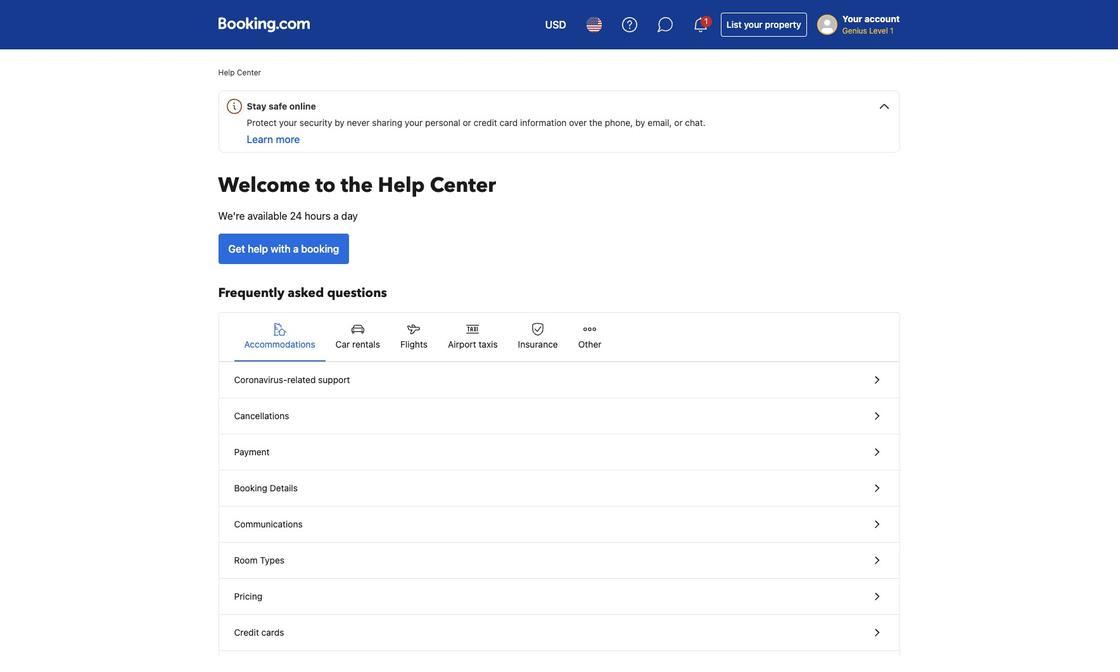 Task type: locate. For each thing, give the bounding box(es) containing it.
1 right level
[[890, 26, 894, 35]]

over
[[569, 117, 587, 128]]

0 horizontal spatial your
[[279, 117, 297, 128]]

2 horizontal spatial your
[[744, 19, 763, 30]]

rentals
[[352, 339, 380, 350]]

center
[[237, 68, 261, 77], [430, 172, 496, 200]]

sharing
[[372, 117, 402, 128]]

or
[[463, 117, 471, 128], [674, 117, 683, 128]]

by left email,
[[635, 117, 645, 128]]

0 vertical spatial center
[[237, 68, 261, 77]]

cancellations
[[234, 411, 289, 421]]

learn
[[247, 134, 273, 145]]

a
[[333, 210, 339, 222], [293, 243, 299, 255]]

1 horizontal spatial by
[[635, 117, 645, 128]]

1 vertical spatial center
[[430, 172, 496, 200]]

0 horizontal spatial or
[[463, 117, 471, 128]]

your
[[744, 19, 763, 30], [279, 117, 297, 128], [405, 117, 423, 128]]

phone,
[[605, 117, 633, 128]]

your up "more"
[[279, 117, 297, 128]]

card
[[500, 117, 518, 128]]

questions
[[327, 284, 387, 302]]

room types button
[[219, 543, 899, 579]]

your right list on the top
[[744, 19, 763, 30]]

or left credit in the top of the page
[[463, 117, 471, 128]]

protect your security by never sharing your personal or credit card information over the phone, by email, or chat. learn more
[[247, 117, 706, 145]]

by
[[335, 117, 345, 128], [635, 117, 645, 128]]

security
[[300, 117, 332, 128]]

chat.
[[685, 117, 706, 128]]

1 horizontal spatial or
[[674, 117, 683, 128]]

your right sharing
[[405, 117, 423, 128]]

1 horizontal spatial the
[[589, 117, 602, 128]]

booking details
[[234, 483, 298, 494]]

asked
[[288, 284, 324, 302]]

0 horizontal spatial 1
[[705, 16, 708, 26]]

1 vertical spatial the
[[341, 172, 373, 200]]

available
[[248, 210, 287, 222]]

stay
[[247, 101, 266, 112]]

usd
[[545, 19, 566, 30]]

frequently
[[218, 284, 285, 302]]

types
[[260, 555, 285, 566]]

help
[[218, 68, 235, 77], [378, 172, 425, 200]]

the
[[589, 117, 602, 128], [341, 172, 373, 200]]

get
[[228, 243, 245, 255]]

flights
[[400, 339, 428, 350]]

the right over
[[589, 117, 602, 128]]

level
[[869, 26, 888, 35]]

or left chat.
[[674, 117, 683, 128]]

0 vertical spatial help
[[218, 68, 235, 77]]

frequently asked questions
[[218, 284, 387, 302]]

your for protect your security by never sharing your personal or credit card information over the phone, by email, or chat. learn more
[[279, 117, 297, 128]]

2 or from the left
[[674, 117, 683, 128]]

a inside get help with a booking button
[[293, 243, 299, 255]]

1 horizontal spatial help
[[378, 172, 425, 200]]

help
[[248, 243, 268, 255]]

get help with a booking
[[228, 243, 339, 255]]

0 vertical spatial the
[[589, 117, 602, 128]]

genius
[[843, 26, 867, 35]]

0 horizontal spatial by
[[335, 117, 345, 128]]

communications
[[234, 519, 303, 530]]

tab list
[[219, 313, 899, 362]]

0 vertical spatial a
[[333, 210, 339, 222]]

insurance
[[518, 339, 558, 350]]

1 vertical spatial a
[[293, 243, 299, 255]]

we're
[[218, 210, 245, 222]]

travel alert element
[[218, 91, 900, 153]]

1
[[705, 16, 708, 26], [890, 26, 894, 35]]

center up stay
[[237, 68, 261, 77]]

1 horizontal spatial 1
[[890, 26, 894, 35]]

1 inside your account genius level 1
[[890, 26, 894, 35]]

0 horizontal spatial center
[[237, 68, 261, 77]]

by left never
[[335, 117, 345, 128]]

other button
[[568, 313, 612, 361]]

room
[[234, 555, 258, 566]]

the up the day
[[341, 172, 373, 200]]

a left the day
[[333, 210, 339, 222]]

welcome
[[218, 172, 310, 200]]

0 horizontal spatial the
[[341, 172, 373, 200]]

taxis
[[479, 339, 498, 350]]

we're available 24 hours a day
[[218, 210, 358, 222]]

cards
[[261, 627, 284, 638]]

email,
[[648, 117, 672, 128]]

0 horizontal spatial a
[[293, 243, 299, 255]]

a right 'with'
[[293, 243, 299, 255]]

your for list your property
[[744, 19, 763, 30]]

1 left list on the top
[[705, 16, 708, 26]]

center down protect your security by never sharing your personal or credit card information over the phone, by email, or chat. learn more
[[430, 172, 496, 200]]

stay safe online
[[247, 101, 316, 112]]

payment button
[[219, 435, 899, 471]]

car
[[336, 339, 350, 350]]

tab list containing accommodations
[[219, 313, 899, 362]]

usd button
[[538, 10, 574, 40]]



Task type: describe. For each thing, give the bounding box(es) containing it.
support
[[318, 374, 350, 385]]

hours
[[305, 210, 331, 222]]

1 horizontal spatial center
[[430, 172, 496, 200]]

online
[[289, 101, 316, 112]]

cancellations button
[[219, 399, 899, 435]]

airport
[[448, 339, 476, 350]]

booking
[[234, 483, 267, 494]]

pricing
[[234, 591, 262, 602]]

booking
[[301, 243, 339, 255]]

details
[[270, 483, 298, 494]]

accommodations button
[[234, 313, 325, 361]]

with
[[271, 243, 291, 255]]

get help with a booking button
[[218, 234, 349, 264]]

never
[[347, 117, 370, 128]]

safe
[[269, 101, 287, 112]]

room types
[[234, 555, 285, 566]]

your
[[843, 13, 863, 24]]

24
[[290, 210, 302, 222]]

help center
[[218, 68, 261, 77]]

day
[[341, 210, 358, 222]]

stay safe online button
[[224, 91, 899, 117]]

personal
[[425, 117, 460, 128]]

more
[[276, 134, 300, 145]]

credit
[[234, 627, 259, 638]]

credit cards button
[[219, 615, 899, 651]]

property
[[765, 19, 801, 30]]

credit cards
[[234, 627, 284, 638]]

to
[[315, 172, 336, 200]]

list your property link
[[721, 13, 807, 37]]

related
[[287, 374, 316, 385]]

1 vertical spatial help
[[378, 172, 425, 200]]

airport taxis button
[[438, 313, 508, 361]]

car rentals button
[[325, 313, 390, 361]]

communications button
[[219, 507, 899, 543]]

protect
[[247, 117, 277, 128]]

account
[[865, 13, 900, 24]]

accommodations
[[244, 339, 315, 350]]

the inside protect your security by never sharing your personal or credit card information over the phone, by email, or chat. learn more
[[589, 117, 602, 128]]

coronavirus-related support button
[[219, 362, 899, 399]]

1 inside button
[[705, 16, 708, 26]]

pricing button
[[219, 579, 899, 615]]

airport taxis
[[448, 339, 498, 350]]

flights button
[[390, 313, 438, 361]]

insurance button
[[508, 313, 568, 361]]

0 horizontal spatial help
[[218, 68, 235, 77]]

other
[[578, 339, 602, 350]]

information
[[520, 117, 567, 128]]

booking.com online hotel reservations image
[[218, 17, 310, 32]]

credit
[[474, 117, 497, 128]]

1 button
[[685, 10, 716, 40]]

your account genius level 1
[[843, 13, 900, 35]]

list your property
[[727, 19, 801, 30]]

1 or from the left
[[463, 117, 471, 128]]

car rentals
[[336, 339, 380, 350]]

coronavirus-
[[234, 374, 287, 385]]

payment
[[234, 447, 270, 457]]

coronavirus-related support
[[234, 374, 350, 385]]

booking details button
[[219, 471, 899, 507]]

welcome to the help center
[[218, 172, 496, 200]]

1 horizontal spatial your
[[405, 117, 423, 128]]

list
[[727, 19, 742, 30]]

1 by from the left
[[335, 117, 345, 128]]

2 by from the left
[[635, 117, 645, 128]]

1 horizontal spatial a
[[333, 210, 339, 222]]

learn more link
[[247, 134, 300, 145]]



Task type: vqa. For each thing, say whether or not it's contained in the screenshot.
the leftmost a
yes



